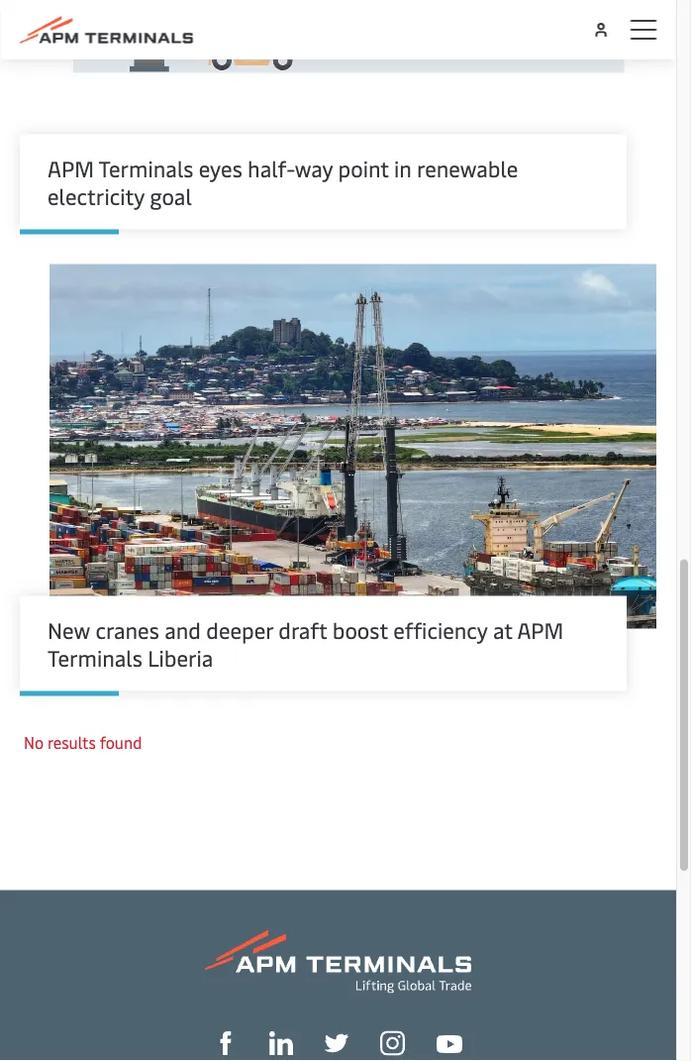 Task type: locate. For each thing, give the bounding box(es) containing it.
and
[[165, 615, 201, 644]]

0 vertical spatial apm
[[48, 153, 94, 182]]

youtube image
[[437, 1036, 463, 1053]]

half-
[[248, 153, 295, 182]]

you tube link
[[437, 1030, 463, 1054]]

at
[[493, 615, 513, 644]]

terminals left liberia
[[48, 642, 142, 672]]

0 horizontal spatial apm
[[48, 153, 94, 182]]

0 vertical spatial terminals
[[99, 153, 194, 182]]

1 vertical spatial apm
[[518, 615, 564, 644]]

1 vertical spatial terminals
[[48, 642, 142, 672]]

twitter image
[[325, 1031, 349, 1055]]

efficiency
[[393, 615, 488, 644]]

goal
[[150, 181, 192, 210]]

231006 decarbonisation 3 image
[[50, 0, 657, 167]]

terminals left eyes
[[99, 153, 194, 182]]

apmt footer logo image
[[205, 930, 472, 993]]

liberia mhc2 1600 image
[[50, 264, 657, 629]]

terminals
[[99, 153, 194, 182], [48, 642, 142, 672]]

apm terminals eyes half-way point in renewable electricity goal
[[48, 153, 518, 210]]

results
[[47, 732, 96, 753]]

new
[[48, 615, 90, 644]]

renewable
[[417, 153, 518, 182]]

apm inside the apm terminals eyes half-way point in renewable electricity goal
[[48, 153, 94, 182]]

new cranes and deeper draft boost efficiency at apm terminals liberia
[[48, 615, 564, 672]]

electricity
[[48, 181, 145, 210]]

point
[[338, 153, 389, 182]]

apm
[[48, 153, 94, 182], [518, 615, 564, 644]]

deeper
[[206, 615, 273, 644]]

1 horizontal spatial apm
[[518, 615, 564, 644]]



Task type: vqa. For each thing, say whether or not it's contained in the screenshot.
Hemisphere,
no



Task type: describe. For each thing, give the bounding box(es) containing it.
found
[[100, 732, 142, 753]]

instagram link
[[380, 1029, 405, 1055]]

no results found
[[24, 732, 142, 753]]

facebook image
[[214, 1031, 238, 1055]]

liberia
[[148, 642, 213, 672]]

new cranes and deeper draft boost efficiency at apm terminals liberia link
[[48, 615, 599, 672]]

boost
[[333, 615, 388, 644]]

cranes
[[96, 615, 159, 644]]

way
[[295, 153, 333, 182]]

linkedin image
[[269, 1031, 293, 1055]]

draft
[[279, 615, 327, 644]]

Page number field
[[584, 819, 616, 850]]

terminals inside new cranes and deeper draft boost efficiency at apm terminals liberia
[[48, 642, 142, 672]]

no
[[24, 732, 44, 753]]

instagram image
[[380, 1031, 405, 1055]]

fill 44 link
[[325, 1029, 349, 1055]]

terminals inside the apm terminals eyes half-way point in renewable electricity goal
[[99, 153, 194, 182]]

shape link
[[214, 1029, 238, 1055]]

linkedin__x28_alt_x29__3_ link
[[269, 1029, 293, 1055]]

apm inside new cranes and deeper draft boost efficiency at apm terminals liberia
[[518, 615, 564, 644]]

apm terminals eyes half-way point in renewable electricity goal link
[[48, 153, 599, 210]]

in
[[394, 153, 412, 182]]

eyes
[[199, 153, 242, 182]]



